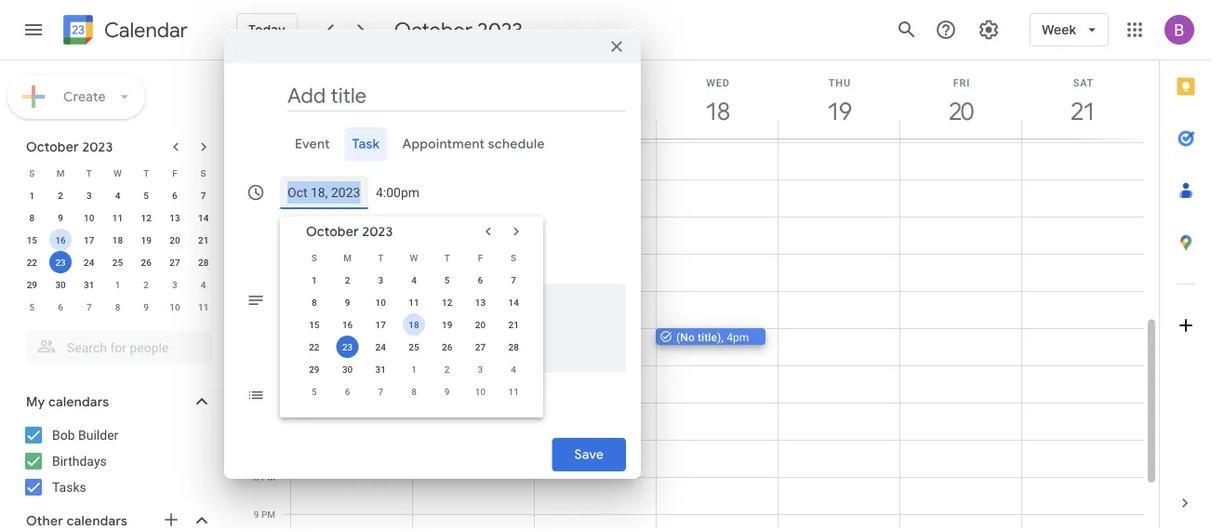 Task type: describe. For each thing, give the bounding box(es) containing it.
november 4 element for the november 11 element associated with the rightmost october 2023 grid
[[503, 358, 525, 381]]

18 cell
[[398, 314, 431, 336]]

0 horizontal spatial 18 element
[[107, 229, 129, 251]]

18 inside cell
[[409, 319, 419, 330]]

21 for leftmost october 2023 grid
[[198, 235, 209, 246]]

20 link
[[940, 90, 983, 133]]

grid containing 18
[[238, 60, 1160, 530]]

all
[[313, 218, 328, 234]]

november 1 element for november 7 element related to 24 element to the top november 8 "element"
[[107, 274, 129, 296]]

12 element for 17 "element" associated with the bottommost 24 element 19 element
[[436, 291, 459, 314]]

pm for 4 pm
[[261, 323, 275, 334]]

november 1 element for november 8 "element" associated with november 7 element associated with the bottommost 24 element
[[403, 358, 425, 381]]

19 for the rightmost october 2023 grid
[[442, 319, 453, 330]]

appointment schedule button
[[395, 128, 552, 161]]

2 up the 3 pm
[[254, 249, 259, 260]]

29 for rightmost 16 element
[[309, 364, 320, 375]]

day
[[331, 218, 351, 234]]

november 9 element for the bottommost 24 element
[[436, 381, 459, 403]]

21 element for the bottommost 24 element's 14 element
[[503, 314, 525, 336]]

17 for 17 "element" associated with the bottommost 24 element
[[376, 319, 386, 330]]

f for 19 element corresponding to 17 "element" related to 24 element to the top 13 element
[[172, 168, 177, 179]]

1 horizontal spatial 12
[[249, 174, 259, 185]]

november 11 element for leftmost october 2023 grid
[[192, 296, 215, 318]]

11 element for leftmost 18 element
[[107, 207, 129, 229]]

31 for the bottommost 24 element
[[376, 364, 386, 375]]

14 for the bottommost 24 element's 14 element
[[509, 297, 519, 308]]

14 for 24 element to the top's 14 element
[[198, 212, 209, 223]]

november 8 element for november 7 element associated with the bottommost 24 element
[[403, 381, 425, 403]]

2 horizontal spatial 2023
[[478, 17, 523, 43]]

28 for the bottommost 24 element's 14 element
[[509, 342, 519, 353]]

s down create popup button
[[29, 168, 35, 179]]

pm for 12 pm
[[261, 174, 275, 185]]

november 6 element for 24 element to the top 31 element
[[49, 296, 72, 318]]

november 9 element for 24 element to the top
[[135, 296, 157, 318]]

27 for 17 "element" associated with the bottommost 24 element 19 element
[[475, 342, 486, 353]]

week
[[1043, 22, 1077, 38]]

30 for 24 element to the top
[[55, 279, 66, 290]]

november 10 element for november 9 element associated with 24 element to the top
[[164, 296, 186, 318]]

1 vertical spatial 24 element
[[370, 336, 392, 358]]

0 horizontal spatial 18
[[112, 235, 123, 246]]

20 for leftmost october 2023 grid
[[170, 235, 180, 246]]

appointment schedule
[[402, 136, 545, 152]]

17 element for 24 element to the top
[[78, 229, 100, 251]]

Search for people text field
[[37, 331, 201, 365]]

1 horizontal spatial row group
[[298, 269, 531, 403]]

31 element for the bottommost 24 element
[[370, 358, 392, 381]]

s left 12 pm
[[201, 168, 206, 179]]

support image
[[935, 19, 958, 41]]

pm for 2 pm
[[261, 249, 275, 260]]

11 for the november 11 element associated with the rightmost october 2023 grid
[[509, 386, 519, 397]]

2 up the search for people text field
[[144, 279, 149, 290]]

2 horizontal spatial october 2023
[[394, 17, 523, 43]]

13 for the bottommost 24 element's 14 element
[[475, 297, 486, 308]]

2023 for leftmost october 2023 grid
[[82, 139, 113, 155]]

26 element for november 9 element related to the bottommost 24 element the november 2 "element"
[[436, 336, 459, 358]]

calendar element
[[60, 11, 188, 52]]

27 for 19 element corresponding to 17 "element" related to 24 element to the top
[[170, 257, 180, 268]]

title)
[[698, 331, 722, 344]]

2 horizontal spatial october
[[394, 17, 473, 43]]

20 column header
[[900, 60, 1023, 139]]

november 5 element for 29 element related to 22 element corresponding to 15 element for 16 cell
[[21, 296, 43, 318]]

0 horizontal spatial october 2023 grid
[[18, 162, 218, 318]]

,
[[722, 331, 724, 344]]

8 pm
[[254, 472, 275, 483]]

16 for rightmost 16 element
[[342, 319, 353, 330]]

settings menu image
[[978, 19, 1001, 41]]

0 vertical spatial 24 element
[[78, 251, 100, 274]]

19 element for 17 "element" associated with the bottommost 24 element
[[436, 314, 459, 336]]

16 for 16 element to the top
[[55, 235, 66, 246]]

sat 21
[[1071, 77, 1095, 127]]

22 for 16 cell
[[27, 257, 37, 268]]

24 for 24 element to the top
[[84, 257, 94, 268]]

25 for the bottommost 24 element
[[409, 342, 419, 353]]

create button
[[7, 74, 145, 119]]

27 element for 20 'element' corresponding to 19 element corresponding to 17 "element" related to 24 element to the top 13 element
[[164, 251, 186, 274]]

november 7 element for the bottommost 24 element
[[370, 381, 392, 403]]

tab list containing event
[[239, 128, 626, 161]]

22 element for 15 element for rightmost 16 element
[[303, 336, 326, 358]]

21 inside "column header"
[[1071, 96, 1095, 127]]

bob
[[52, 428, 75, 443]]

november 3 element for 27 element associated with 20 'element' corresponding to 19 element corresponding to 17 "element" related to 24 element to the top 13 element
[[164, 274, 186, 296]]

sat
[[1074, 77, 1095, 88]]

1 horizontal spatial 16 element
[[337, 314, 359, 336]]

Start date text field
[[288, 181, 361, 204]]

fri
[[954, 77, 971, 88]]

1 column header from the left
[[290, 60, 413, 139]]

23, today element for rightmost 16 element
[[337, 336, 359, 358]]

15 for 16 cell
[[27, 235, 37, 246]]

1 horizontal spatial october 2023 grid
[[298, 247, 531, 403]]

all day
[[313, 218, 351, 234]]

tasks
[[52, 480, 86, 495]]

0 horizontal spatial row group
[[18, 184, 218, 318]]

pm for 9 pm
[[261, 509, 275, 520]]

today button
[[236, 7, 298, 52]]

calendars for other calendars
[[67, 513, 128, 529]]

main drawer image
[[22, 19, 45, 41]]

november 3 element for 27 element corresponding to 20 'element' associated with 13 element corresponding to 17 "element" associated with the bottommost 24 element 19 element
[[469, 358, 492, 381]]

6 for 6 pm
[[254, 397, 259, 409]]

14 element for 24 element to the top
[[192, 207, 215, 229]]

29 for 16 cell
[[27, 279, 37, 290]]

thu
[[829, 77, 852, 88]]

12 pm
[[249, 174, 275, 185]]

13 element for 19 element corresponding to 17 "element" related to 24 element to the top
[[164, 207, 186, 229]]

9 for november 9 element related to the bottommost 24 element
[[445, 386, 450, 397]]

november 11 element for the rightmost october 2023 grid
[[503, 381, 525, 403]]

1 horizontal spatial tab list
[[1161, 60, 1212, 477]]

(no
[[677, 331, 695, 344]]

23 for november 6 'element' corresponding to 31 element related to the bottommost 24 element 30 element
[[342, 342, 353, 353]]

9 for november 9 element associated with 24 element to the top
[[144, 302, 149, 313]]

12 for row group to the left
[[141, 212, 152, 223]]

9 up 16 cell
[[58, 212, 63, 223]]

bob builder
[[52, 428, 118, 443]]

26 for 19 element corresponding to 17 "element" related to 24 element to the top
[[141, 257, 152, 268]]

25 element for leftmost 18 element
[[107, 251, 129, 274]]

23 cell for november 6 'element' associated with 24 element to the top 31 element's 30 element
[[46, 251, 75, 274]]

28 for 24 element to the top's 14 element
[[198, 257, 209, 268]]

fri 20
[[949, 77, 973, 127]]

18 inside wed 18
[[705, 96, 729, 127]]

6 for november 6 'element' associated with 24 element to the top 31 element
[[58, 302, 63, 313]]

4pm
[[727, 331, 750, 344]]

17 for 17 "element" related to 24 element to the top
[[84, 235, 94, 246]]

11 for leftmost october 2023 grid's the november 11 element
[[198, 302, 209, 313]]



Task type: vqa. For each thing, say whether or not it's contained in the screenshot.
grid
yes



Task type: locate. For each thing, give the bounding box(es) containing it.
week button
[[1030, 7, 1109, 52]]

0 horizontal spatial 20
[[170, 235, 180, 246]]

1 horizontal spatial 19
[[442, 319, 453, 330]]

31 element
[[78, 274, 100, 296], [370, 358, 392, 381]]

Add title text field
[[288, 82, 626, 110]]

5 pm from the top
[[261, 323, 275, 334]]

1 horizontal spatial 13
[[475, 297, 486, 308]]

27 element left the '2 pm'
[[164, 251, 186, 274]]

0 vertical spatial 22
[[27, 257, 37, 268]]

pm for 8 pm
[[261, 472, 275, 483]]

29 element for 22 element corresponding to 15 element for 16 cell
[[21, 274, 43, 296]]

24 for the bottommost 24 element
[[376, 342, 386, 353]]

17
[[84, 235, 94, 246], [376, 319, 386, 330]]

10 element
[[78, 207, 100, 229], [370, 291, 392, 314]]

grid
[[238, 60, 1160, 530]]

27 element right 18 cell
[[469, 336, 492, 358]]

2 column header from the left
[[412, 60, 535, 139]]

26 for 17 "element" associated with the bottommost 24 element 19 element
[[442, 342, 453, 353]]

november 11 element left the 3 pm
[[192, 296, 215, 318]]

30 element
[[49, 274, 72, 296], [337, 358, 359, 381]]

october 2023 for 17 "element" related to 24 element to the top
[[26, 139, 113, 155]]

20 element for 19 element corresponding to 17 "element" related to 24 element to the top 13 element
[[164, 229, 186, 251]]

13 for 24 element to the top's 14 element
[[170, 212, 180, 223]]

november 6 element
[[49, 296, 72, 318], [337, 381, 359, 403]]

s down all
[[312, 252, 317, 263]]

october 2023 down create popup button
[[26, 139, 113, 155]]

task button
[[345, 128, 388, 161]]

calendars for my calendars
[[48, 394, 109, 410]]

0 horizontal spatial 16
[[55, 235, 66, 246]]

5 pm
[[254, 360, 275, 371]]

29 element
[[21, 274, 43, 296], [303, 358, 326, 381]]

19 element for 17 "element" related to 24 element to the top
[[135, 229, 157, 251]]

0 horizontal spatial 13
[[170, 212, 180, 223]]

28 element for 21 element associated with the bottommost 24 element's 14 element
[[503, 336, 525, 358]]

pm for 3 pm
[[261, 286, 275, 297]]

1 horizontal spatial 13 element
[[469, 291, 492, 314]]

november 11 element
[[192, 296, 215, 318], [503, 381, 525, 403]]

pm up the '2 pm'
[[261, 211, 275, 222]]

m for the "10" element corresponding to 17 "element" associated with the bottommost 24 element
[[344, 252, 352, 263]]

6 pm from the top
[[261, 360, 275, 371]]

october 2023 for 17 "element" associated with the bottommost 24 element
[[306, 223, 393, 240]]

1 vertical spatial 10 element
[[370, 291, 392, 314]]

9 for 9 pm
[[254, 509, 259, 520]]

15 element for rightmost 16 element
[[303, 314, 326, 336]]

0 horizontal spatial 13 element
[[164, 207, 186, 229]]

november 6 element right 6 pm
[[337, 381, 359, 403]]

1 horizontal spatial 16
[[342, 319, 353, 330]]

30 right "5 pm" in the bottom of the page
[[342, 364, 353, 375]]

november 5 element for 29 element for 22 element corresponding to 15 element for rightmost 16 element
[[303, 381, 326, 403]]

0 horizontal spatial 11 element
[[107, 207, 129, 229]]

19 right 16 cell
[[141, 235, 152, 246]]

30 element right "5 pm" in the bottom of the page
[[337, 358, 359, 381]]

18
[[705, 96, 729, 127], [112, 235, 123, 246], [409, 319, 419, 330]]

1 horizontal spatial 18 element
[[403, 314, 425, 336]]

0 vertical spatial 29 element
[[21, 274, 43, 296]]

0 horizontal spatial november 11 element
[[192, 296, 215, 318]]

0 vertical spatial 19
[[827, 96, 851, 127]]

0 vertical spatial 11 element
[[107, 207, 129, 229]]

6
[[172, 190, 178, 201], [478, 275, 483, 286], [58, 302, 63, 313], [345, 386, 350, 397], [254, 397, 259, 409]]

0 horizontal spatial 20 element
[[164, 229, 186, 251]]

1 vertical spatial 26
[[442, 342, 453, 353]]

12
[[249, 174, 259, 185], [141, 212, 152, 223], [442, 297, 453, 308]]

28
[[198, 257, 209, 268], [509, 342, 519, 353]]

add other calendars image
[[162, 511, 181, 530]]

15 element for 16 cell
[[21, 229, 43, 251]]

12 for the rightmost row group
[[442, 297, 453, 308]]

3 pm from the top
[[261, 249, 275, 260]]

0 vertical spatial november 2 element
[[135, 274, 157, 296]]

26
[[141, 257, 152, 268], [442, 342, 453, 353]]

pm
[[261, 174, 275, 185], [261, 211, 275, 222], [261, 249, 275, 260], [261, 286, 275, 297], [261, 323, 275, 334], [261, 360, 275, 371], [261, 397, 275, 409], [261, 472, 275, 483], [261, 509, 275, 520]]

8 pm from the top
[[261, 472, 275, 483]]

24 element left 18 cell
[[370, 336, 392, 358]]

october 2023 grid
[[18, 162, 218, 318], [298, 247, 531, 403]]

31
[[84, 279, 94, 290], [376, 364, 386, 375]]

0 vertical spatial 23 cell
[[46, 251, 75, 274]]

19 element right 18 cell
[[436, 314, 459, 336]]

pm for 1 pm
[[261, 211, 275, 222]]

1 vertical spatial november 10 element
[[469, 381, 492, 403]]

30 element for november 6 'element' associated with 24 element to the top 31 element
[[49, 274, 72, 296]]

1 vertical spatial 16 element
[[337, 314, 359, 336]]

november 2 element for november 9 element related to the bottommost 24 element
[[436, 358, 459, 381]]

october 2023 down start date text box
[[306, 223, 393, 240]]

0 horizontal spatial 17 element
[[78, 229, 100, 251]]

9
[[58, 212, 63, 223], [345, 297, 350, 308], [144, 302, 149, 313], [445, 386, 450, 397], [254, 509, 259, 520]]

10 element for 17 "element" associated with the bottommost 24 element
[[370, 291, 392, 314]]

20 element
[[164, 229, 186, 251], [469, 314, 492, 336]]

20 element left the '2 pm'
[[164, 229, 186, 251]]

1 vertical spatial 17 element
[[370, 314, 392, 336]]

13 element right 18 cell
[[469, 291, 492, 314]]

1 vertical spatial 19
[[141, 235, 152, 246]]

1 horizontal spatial november 9 element
[[436, 381, 459, 403]]

31 element for 24 element to the top
[[78, 274, 100, 296]]

8
[[29, 212, 35, 223], [312, 297, 317, 308], [115, 302, 120, 313], [412, 386, 417, 397], [254, 472, 259, 483]]

calendars up bob builder
[[48, 394, 109, 410]]

pm down 4 pm
[[261, 360, 275, 371]]

row group
[[18, 184, 218, 318], [298, 269, 531, 403]]

pm up 1 pm
[[261, 174, 275, 185]]

november 10 element
[[164, 296, 186, 318], [469, 381, 492, 403]]

1
[[29, 190, 35, 201], [254, 211, 259, 222], [312, 275, 317, 286], [115, 279, 120, 290], [412, 364, 417, 375]]

7 pm from the top
[[261, 397, 275, 409]]

23
[[55, 257, 66, 268], [342, 342, 353, 353]]

10 element left 18 cell
[[370, 291, 392, 314]]

15 element right 4 pm
[[303, 314, 326, 336]]

23, today element
[[49, 251, 72, 274], [337, 336, 359, 358]]

october 2023 up add title text box on the top of page
[[394, 17, 523, 43]]

1 vertical spatial november 6 element
[[337, 381, 359, 403]]

birthdays
[[52, 454, 107, 469]]

1 horizontal spatial m
[[344, 252, 352, 263]]

1 vertical spatial 18 element
[[403, 314, 425, 336]]

s
[[29, 168, 35, 179], [201, 168, 206, 179], [312, 252, 317, 263], [511, 252, 517, 263]]

0 vertical spatial f
[[172, 168, 177, 179]]

m for the "10" element for 17 "element" related to 24 element to the top
[[56, 168, 65, 179]]

november 1 element down 18 cell
[[403, 358, 425, 381]]

w for 17 "element" associated with the bottommost 24 element
[[410, 252, 418, 263]]

26 element right 18 cell
[[436, 336, 459, 358]]

30 element down 16 cell
[[49, 274, 72, 296]]

16 cell
[[46, 229, 75, 251]]

column header
[[290, 60, 413, 139], [412, 60, 535, 139], [534, 60, 657, 139]]

pm for 6 pm
[[261, 397, 275, 409]]

25 up the search for people text field
[[112, 257, 123, 268]]

9 down "8 pm"
[[254, 509, 259, 520]]

my calendars
[[26, 394, 109, 410]]

november 9 element down add description text field on the bottom
[[436, 381, 459, 403]]

30 down 16 cell
[[55, 279, 66, 290]]

0 vertical spatial 2023
[[478, 17, 523, 43]]

my calendars button
[[4, 387, 231, 417]]

2023
[[478, 17, 523, 43], [82, 139, 113, 155], [362, 223, 393, 240]]

28 element for 21 element associated with 24 element to the top's 14 element
[[192, 251, 215, 274]]

18 column header
[[656, 60, 779, 139]]

2 down add description text field on the bottom
[[445, 364, 450, 375]]

14
[[198, 212, 209, 223], [509, 297, 519, 308]]

25 down 18 cell
[[409, 342, 419, 353]]

november 10 element up the search for people text field
[[164, 296, 186, 318]]

20 inside column header
[[949, 96, 973, 127]]

19 inside thu 19
[[827, 96, 851, 127]]

2 pm from the top
[[261, 211, 275, 222]]

0 vertical spatial 16 element
[[49, 229, 72, 251]]

2023 down create
[[82, 139, 113, 155]]

november 2 element
[[135, 274, 157, 296], [436, 358, 459, 381]]

2
[[58, 190, 63, 201], [254, 249, 259, 260], [345, 275, 350, 286], [144, 279, 149, 290], [445, 364, 450, 375]]

0 vertical spatial 14 element
[[192, 207, 215, 229]]

task
[[352, 136, 380, 152]]

event
[[295, 136, 330, 152]]

1 vertical spatial 20
[[170, 235, 180, 246]]

1 horizontal spatial 10 element
[[370, 291, 392, 314]]

2 vertical spatial 12
[[442, 297, 453, 308]]

0 horizontal spatial w
[[114, 168, 122, 179]]

0 horizontal spatial 30
[[55, 279, 66, 290]]

18 element
[[107, 229, 129, 251], [403, 314, 425, 336]]

22 for rightmost 16 element
[[309, 342, 320, 353]]

1 horizontal spatial 11 element
[[403, 291, 425, 314]]

2 vertical spatial 21
[[509, 319, 519, 330]]

24 element
[[78, 251, 100, 274], [370, 336, 392, 358]]

create
[[63, 88, 106, 105]]

1 vertical spatial 21 element
[[503, 314, 525, 336]]

12 element right 16 cell
[[135, 207, 157, 229]]

17 element left 18 cell
[[370, 314, 392, 336]]

november 10 element down add description text field on the bottom
[[469, 381, 492, 403]]

schedule
[[488, 136, 545, 152]]

october
[[394, 17, 473, 43], [26, 139, 79, 155], [306, 223, 359, 240]]

1 vertical spatial 22 element
[[303, 336, 326, 358]]

21 element for 24 element to the top's 14 element
[[192, 229, 215, 251]]

2023 for the rightmost october 2023 grid
[[362, 223, 393, 240]]

0 horizontal spatial october
[[26, 139, 79, 155]]

calendars down tasks
[[67, 513, 128, 529]]

11 element
[[107, 207, 129, 229], [403, 291, 425, 314]]

10 element for 17 "element" related to 24 element to the top
[[78, 207, 100, 229]]

10
[[84, 212, 94, 223], [376, 297, 386, 308], [170, 302, 180, 313], [475, 386, 486, 397]]

9 pm
[[254, 509, 275, 520]]

tab list
[[1161, 60, 1212, 477], [239, 128, 626, 161]]

1 horizontal spatial 30
[[342, 364, 353, 375]]

november 2 element for november 9 element associated with 24 element to the top
[[135, 274, 157, 296]]

Start time text field
[[376, 181, 421, 204]]

1 horizontal spatial 29
[[309, 364, 320, 375]]

1 vertical spatial 23 cell
[[331, 336, 364, 358]]

17 element right 16 cell
[[78, 229, 100, 251]]

26 element for the november 2 "element" for november 9 element associated with 24 element to the top
[[135, 251, 157, 274]]

Add description text field
[[280, 291, 626, 358]]

w down create popup button
[[114, 168, 122, 179]]

thu 19
[[827, 77, 852, 127]]

t
[[86, 168, 92, 179], [143, 168, 149, 179], [378, 252, 384, 263], [445, 252, 450, 263]]

20
[[949, 96, 973, 127], [170, 235, 180, 246], [475, 319, 486, 330]]

1 horizontal spatial 25
[[409, 342, 419, 353]]

29 element for 22 element corresponding to 15 element for rightmost 16 element
[[303, 358, 326, 381]]

27 element
[[164, 251, 186, 274], [469, 336, 492, 358]]

1 vertical spatial 12
[[141, 212, 152, 223]]

5
[[144, 190, 149, 201], [445, 275, 450, 286], [29, 302, 35, 313], [254, 360, 259, 371], [312, 386, 317, 397]]

14 element for the bottommost 24 element
[[503, 291, 525, 314]]

26 element right 16 cell
[[135, 251, 157, 274]]

1 vertical spatial 15
[[309, 319, 320, 330]]

13 element for 17 "element" associated with the bottommost 24 element 19 element
[[469, 291, 492, 314]]

1 horizontal spatial october 2023
[[306, 223, 393, 240]]

0 vertical spatial november 7 element
[[78, 296, 100, 318]]

21 link
[[1062, 90, 1105, 133]]

november 3 element
[[164, 274, 186, 296], [469, 358, 492, 381]]

0 horizontal spatial november 10 element
[[164, 296, 186, 318]]

3 column header from the left
[[534, 60, 657, 139]]

25 for 24 element to the top
[[112, 257, 123, 268]]

10 element right 16 cell
[[78, 207, 100, 229]]

22
[[27, 257, 37, 268], [309, 342, 320, 353]]

30 for the bottommost 24 element
[[342, 364, 353, 375]]

16 inside cell
[[55, 235, 66, 246]]

2 horizontal spatial 18
[[705, 96, 729, 127]]

my
[[26, 394, 45, 410]]

1 vertical spatial november 3 element
[[469, 358, 492, 381]]

wed 18
[[705, 77, 730, 127]]

0 vertical spatial 27
[[170, 257, 180, 268]]

calendars
[[48, 394, 109, 410], [67, 513, 128, 529]]

1 vertical spatial november 1 element
[[403, 358, 425, 381]]

19 column header
[[778, 60, 901, 139]]

1 horizontal spatial 17
[[376, 319, 386, 330]]

12 element right 18 cell
[[436, 291, 459, 314]]

calendar
[[104, 17, 188, 43]]

m
[[56, 168, 65, 179], [344, 252, 352, 263]]

2 vertical spatial october
[[306, 223, 359, 240]]

f for 13 element corresponding to 17 "element" associated with the bottommost 24 element 19 element
[[478, 252, 483, 263]]

4 pm
[[254, 323, 275, 334]]

16
[[55, 235, 66, 246], [342, 319, 353, 330]]

0 vertical spatial 21
[[1071, 96, 1095, 127]]

0 vertical spatial november 8 element
[[107, 296, 129, 318]]

0 vertical spatial 19 element
[[135, 229, 157, 251]]

appointment
[[402, 136, 485, 152]]

other calendars button
[[4, 506, 231, 530]]

4
[[115, 190, 120, 201], [412, 275, 417, 286], [201, 279, 206, 290], [254, 323, 259, 334], [511, 364, 517, 375]]

9 down add description text field on the bottom
[[445, 386, 450, 397]]

1 pm from the top
[[261, 174, 275, 185]]

0 vertical spatial 28
[[198, 257, 209, 268]]

15 element
[[21, 229, 43, 251], [303, 314, 326, 336]]

pm up 9 pm
[[261, 472, 275, 483]]

12 element
[[135, 207, 157, 229], [436, 291, 459, 314]]

4 pm from the top
[[261, 286, 275, 297]]

17 element
[[78, 229, 100, 251], [370, 314, 392, 336]]

25 element for 18 cell
[[403, 336, 425, 358]]

other
[[26, 513, 63, 529]]

pm down "5 pm" in the bottom of the page
[[261, 397, 275, 409]]

2 up 16 cell
[[58, 190, 63, 201]]

31 down add description text field on the bottom
[[376, 364, 386, 375]]

pm up the 3 pm
[[261, 249, 275, 260]]

w up 18 cell
[[410, 252, 418, 263]]

october down create popup button
[[26, 139, 79, 155]]

21
[[1071, 96, 1095, 127], [198, 235, 209, 246], [509, 319, 519, 330]]

1 horizontal spatial 17 element
[[370, 314, 392, 336]]

november 8 element up the search for people text field
[[107, 296, 129, 318]]

23, today element for 16 cell
[[49, 251, 72, 274]]

12 element for 19 element corresponding to 17 "element" related to 24 element to the top
[[135, 207, 157, 229]]

30
[[55, 279, 66, 290], [342, 364, 353, 375]]

9 pm from the top
[[261, 509, 275, 520]]

19 link
[[819, 90, 861, 133]]

24
[[84, 257, 94, 268], [376, 342, 386, 353]]

19 element
[[135, 229, 157, 251], [436, 314, 459, 336]]

0 horizontal spatial f
[[172, 168, 177, 179]]

15
[[27, 235, 37, 246], [309, 319, 320, 330]]

14 element
[[192, 207, 215, 229], [503, 291, 525, 314]]

october down start date text box
[[306, 223, 359, 240]]

28 element
[[192, 251, 215, 274], [503, 336, 525, 358]]

1 vertical spatial 13 element
[[469, 291, 492, 314]]

0 horizontal spatial 19
[[141, 235, 152, 246]]

november 9 element up the search for people text field
[[135, 296, 157, 318]]

3
[[86, 190, 92, 201], [378, 275, 384, 286], [172, 279, 178, 290], [254, 286, 259, 297], [478, 364, 483, 375]]

november 4 element for leftmost october 2023 grid's the november 11 element
[[192, 274, 215, 296]]

20 for the rightmost october 2023 grid
[[475, 319, 486, 330]]

26 element
[[135, 251, 157, 274], [436, 336, 459, 358]]

11 for 18 cell 11 element
[[409, 297, 419, 308]]

pm down "8 pm"
[[261, 509, 275, 520]]

s up add description text field on the bottom
[[511, 252, 517, 263]]

1 vertical spatial october 2023
[[26, 139, 113, 155]]

9 up the search for people text field
[[144, 302, 149, 313]]

november 9 element
[[135, 296, 157, 318], [436, 381, 459, 403]]

october 2023
[[394, 17, 523, 43], [26, 139, 113, 155], [306, 223, 393, 240]]

1 pm
[[254, 211, 275, 222]]

1 horizontal spatial 24
[[376, 342, 386, 353]]

13
[[170, 212, 180, 223], [475, 297, 486, 308]]

22 element for 15 element for 16 cell
[[21, 251, 43, 274]]

1 horizontal spatial 2023
[[362, 223, 393, 240]]

0 horizontal spatial november 9 element
[[135, 296, 157, 318]]

9 down day
[[345, 297, 350, 308]]

today
[[249, 22, 285, 38]]

builder
[[78, 428, 118, 443]]

november 7 element for 24 element to the top
[[78, 296, 100, 318]]

2 horizontal spatial 20
[[949, 96, 973, 127]]

25
[[112, 257, 123, 268], [409, 342, 419, 353]]

0 vertical spatial w
[[114, 168, 122, 179]]

1 vertical spatial 27 element
[[469, 336, 492, 358]]

1 vertical spatial 2023
[[82, 139, 113, 155]]

1 vertical spatial w
[[410, 252, 418, 263]]

6 pm
[[254, 397, 275, 409]]

19 down thu
[[827, 96, 851, 127]]

f left 12 pm
[[172, 168, 177, 179]]

None search field
[[0, 324, 231, 365]]

0 vertical spatial 17
[[84, 235, 94, 246]]

23 for november 6 'element' associated with 24 element to the top 31 element's 30 element
[[55, 257, 66, 268]]

october for the rightmost october 2023 grid
[[306, 223, 359, 240]]

october up add title text box on the top of page
[[394, 17, 473, 43]]

21 element
[[192, 229, 215, 251], [503, 314, 525, 336]]

0 horizontal spatial 24
[[84, 257, 94, 268]]

1 vertical spatial 24
[[376, 342, 386, 353]]

m up 16 cell
[[56, 168, 65, 179]]

october for leftmost october 2023 grid
[[26, 139, 79, 155]]

wed
[[707, 77, 730, 88]]

0 horizontal spatial 10 element
[[78, 207, 100, 229]]

november 1 element up the search for people text field
[[107, 274, 129, 296]]

27
[[170, 257, 180, 268], [475, 342, 486, 353]]

(no title) , 4pm
[[677, 331, 750, 344]]

my calendars list
[[4, 421, 231, 503]]

20 element for 13 element corresponding to 17 "element" associated with the bottommost 24 element 19 element
[[469, 314, 492, 336]]

pm up "5 pm" in the bottom of the page
[[261, 323, 275, 334]]

0 vertical spatial m
[[56, 168, 65, 179]]

2 pm
[[254, 249, 275, 260]]

november 1 element
[[107, 274, 129, 296], [403, 358, 425, 381]]

november 6 element down 16 cell
[[49, 296, 72, 318]]

1 vertical spatial november 2 element
[[436, 358, 459, 381]]

1 vertical spatial 20 element
[[469, 314, 492, 336]]

row
[[18, 162, 218, 184], [18, 184, 218, 207], [18, 207, 218, 229], [18, 229, 218, 251], [298, 247, 531, 269], [18, 251, 218, 274], [298, 269, 531, 291], [18, 274, 218, 296], [298, 291, 531, 314], [18, 296, 218, 318], [298, 314, 531, 336], [298, 336, 531, 358], [298, 358, 531, 381], [298, 381, 531, 403]]

23 cell
[[46, 251, 75, 274], [331, 336, 364, 358]]

23 cell for november 6 'element' corresponding to 31 element related to the bottommost 24 element 30 element
[[331, 336, 364, 358]]

29
[[27, 279, 37, 290], [309, 364, 320, 375]]

0 horizontal spatial 31 element
[[78, 274, 100, 296]]

21 for the rightmost october 2023 grid
[[509, 319, 519, 330]]

november 7 element
[[78, 296, 100, 318], [370, 381, 392, 403]]

11 for leftmost 18 element's 11 element
[[112, 212, 123, 223]]

2023 up add title text box on the top of page
[[478, 17, 523, 43]]

november 11 element down add description text field on the bottom
[[503, 381, 525, 403]]

19
[[827, 96, 851, 127], [141, 235, 152, 246], [442, 319, 453, 330]]

19 for leftmost october 2023 grid
[[141, 235, 152, 246]]

21 column header
[[1022, 60, 1145, 139]]

1 horizontal spatial 29 element
[[303, 358, 326, 381]]

m down day
[[344, 252, 352, 263]]

f
[[172, 168, 177, 179], [478, 252, 483, 263]]

19 right 18 cell
[[442, 319, 453, 330]]

13 element left 1 pm
[[164, 207, 186, 229]]

november 10 element for november 9 element related to the bottommost 24 element
[[469, 381, 492, 403]]

1 horizontal spatial november 7 element
[[370, 381, 392, 403]]

2023 right day
[[362, 223, 393, 240]]

31 up the search for people text field
[[84, 279, 94, 290]]

pm down the '2 pm'
[[261, 286, 275, 297]]

11
[[112, 212, 123, 223], [409, 297, 419, 308], [198, 302, 209, 313], [509, 386, 519, 397]]

november 8 element
[[107, 296, 129, 318], [403, 381, 425, 403]]

20 element right 18 cell
[[469, 314, 492, 336]]

1 horizontal spatial november 4 element
[[503, 358, 525, 381]]

1 horizontal spatial 22
[[309, 342, 320, 353]]

f up add description text field on the bottom
[[478, 252, 483, 263]]

15 element left 16 cell
[[21, 229, 43, 251]]

november 5 element
[[21, 296, 43, 318], [303, 381, 326, 403]]

16 element
[[49, 229, 72, 251], [337, 314, 359, 336]]

17 right 16 cell
[[84, 235, 94, 246]]

1 horizontal spatial 12 element
[[436, 291, 459, 314]]

13 element
[[164, 207, 186, 229], [469, 291, 492, 314]]

17 element for the bottommost 24 element
[[370, 314, 392, 336]]

1 vertical spatial 29 element
[[303, 358, 326, 381]]

pm for 5 pm
[[261, 360, 275, 371]]

3 pm
[[254, 286, 275, 297]]

25 element
[[107, 251, 129, 274], [403, 336, 425, 358]]

19 element right 16 cell
[[135, 229, 157, 251]]

event button
[[288, 128, 338, 161]]

17 left 18 cell
[[376, 319, 386, 330]]

0 horizontal spatial 28 element
[[192, 251, 215, 274]]

22 element
[[21, 251, 43, 274], [303, 336, 326, 358]]

other calendars
[[26, 513, 128, 529]]

1 horizontal spatial october
[[306, 223, 359, 240]]

15 right 4 pm
[[309, 319, 320, 330]]

7
[[201, 190, 206, 201], [511, 275, 517, 286], [86, 302, 92, 313], [378, 386, 384, 397]]

0 horizontal spatial november 2 element
[[135, 274, 157, 296]]

0 vertical spatial november 4 element
[[192, 274, 215, 296]]

30 element for november 6 'element' corresponding to 31 element related to the bottommost 24 element
[[337, 358, 359, 381]]

november 4 element
[[192, 274, 215, 296], [503, 358, 525, 381]]

0 vertical spatial 15 element
[[21, 229, 43, 251]]

18 link
[[697, 90, 739, 133]]

27 element for 20 'element' associated with 13 element corresponding to 17 "element" associated with the bottommost 24 element 19 element
[[469, 336, 492, 358]]

w
[[114, 168, 122, 179], [410, 252, 418, 263]]

1 vertical spatial 25 element
[[403, 336, 425, 358]]

november 8 element down 18 cell
[[403, 381, 425, 403]]

2 down day
[[345, 275, 350, 286]]

calendar heading
[[101, 17, 188, 43]]

15 left 16 cell
[[27, 235, 37, 246]]

november 8 element for november 7 element related to 24 element to the top
[[107, 296, 129, 318]]

11 element for 18 cell
[[403, 291, 425, 314]]

0 horizontal spatial 26 element
[[135, 251, 157, 274]]

24 element right 16 cell
[[78, 251, 100, 274]]



